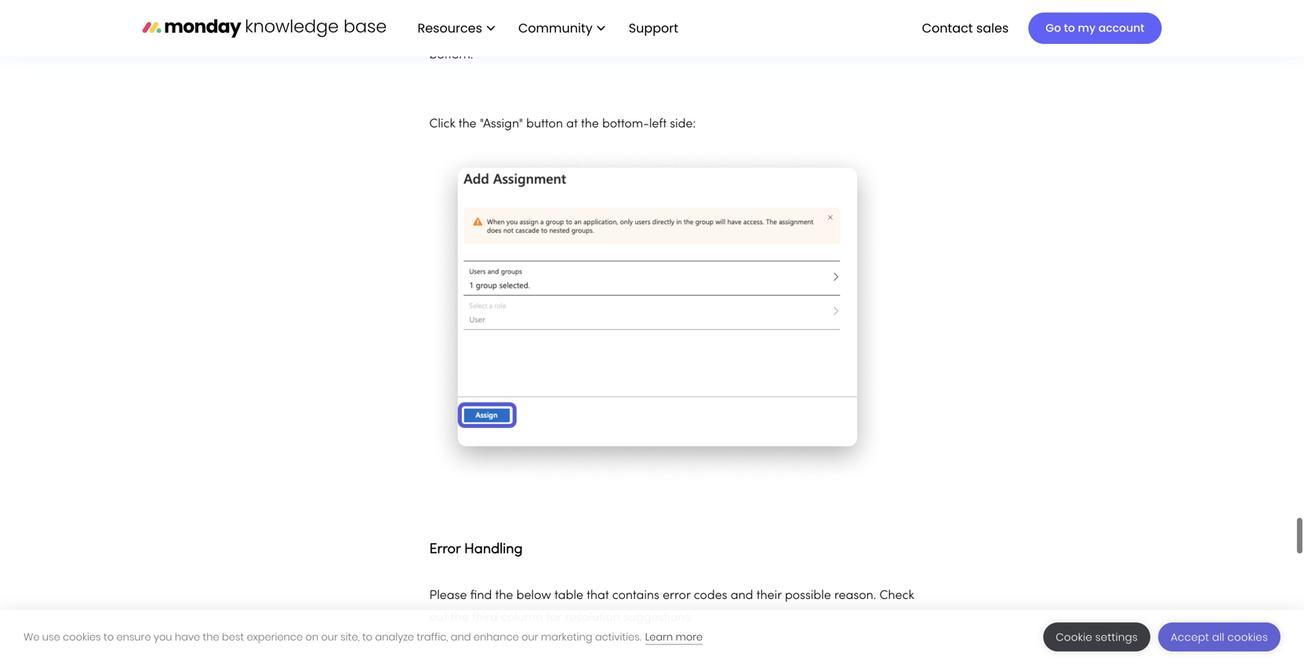 Task type: vqa. For each thing, say whether or not it's contained in the screenshot.
a
yes



Task type: locate. For each thing, give the bounding box(es) containing it.
at left bottom-
[[567, 119, 578, 130]]

cookies inside "button"
[[1228, 630, 1269, 645]]

cookies right use
[[63, 630, 101, 645]]

button at the bottom.
[[430, 28, 904, 61]]

then
[[709, 28, 734, 39]]

contact
[[922, 19, 973, 37]]

and right 'list,'
[[683, 28, 706, 39]]

it
[[601, 28, 608, 39]]

cookies
[[63, 630, 101, 645], [1228, 630, 1269, 645]]

the right find
[[495, 590, 513, 602]]

you
[[154, 630, 172, 645]]

my
[[1078, 20, 1096, 36]]

resources link
[[410, 15, 503, 42]]

1 horizontal spatial our
[[522, 630, 539, 645]]

group_9__22_.png image
[[430, 148, 886, 484]]

for
[[473, 28, 488, 39], [547, 612, 562, 624]]

our down column
[[522, 630, 539, 645]]

1 horizontal spatial button
[[831, 28, 868, 39]]

the left 'list,'
[[641, 28, 659, 39]]

traffic,
[[417, 630, 448, 645]]

that
[[587, 590, 609, 602]]

1 horizontal spatial to
[[362, 630, 373, 645]]

on
[[306, 630, 319, 645]]

2 horizontal spatial to
[[1064, 20, 1076, 36]]

find
[[470, 590, 492, 602]]

and left select
[[540, 28, 563, 39]]

list,
[[663, 28, 680, 39]]

for inside please find the below table that contains error codes and their possible reason. check out the third column for resolution suggestions:
[[547, 612, 562, 624]]

contains
[[613, 590, 660, 602]]

analyze
[[375, 630, 414, 645]]

list
[[402, 0, 691, 56]]

enhance
[[474, 630, 519, 645]]

to right site,
[[362, 630, 373, 645]]

their
[[757, 590, 782, 602]]

the left bottom-
[[581, 119, 599, 130]]

and
[[540, 28, 563, 39], [683, 28, 706, 39], [731, 590, 754, 602], [451, 630, 471, 645]]

the left best
[[203, 630, 219, 645]]

0 horizontal spatial for
[[473, 28, 488, 39]]

to left ensure
[[104, 630, 114, 645]]

support link
[[621, 15, 691, 42], [629, 19, 683, 37]]

please find the below table that contains error codes and their possible reason. check out the third column for resolution suggestions:
[[430, 590, 915, 624]]

to inside main element
[[1064, 20, 1076, 36]]

click
[[430, 119, 456, 130]]

button right "
[[831, 28, 868, 39]]

the left "
[[764, 28, 782, 39]]

button
[[831, 28, 868, 39], [527, 119, 563, 130]]

error handling
[[430, 543, 523, 557]]

2 cookies from the left
[[1228, 630, 1269, 645]]

1 vertical spatial button
[[527, 119, 563, 130]]

click the "assign" button at the bottom-left side:
[[430, 119, 696, 130]]

contact sales
[[922, 19, 1009, 37]]

the
[[641, 28, 659, 39], [764, 28, 782, 39], [886, 28, 904, 39], [459, 119, 477, 130], [581, 119, 599, 130], [495, 590, 513, 602], [451, 612, 469, 624], [203, 630, 219, 645]]

our right on
[[321, 630, 338, 645]]

to right go
[[1064, 20, 1076, 36]]

1 vertical spatial at
[[567, 119, 578, 130]]

1 cookies from the left
[[63, 630, 101, 645]]

at
[[871, 28, 883, 39], [567, 119, 578, 130]]

1 vertical spatial for
[[547, 612, 562, 624]]

button right the "assign" at the left
[[527, 119, 563, 130]]

column
[[501, 612, 543, 624]]

error
[[430, 543, 461, 557]]

0 horizontal spatial our
[[321, 630, 338, 645]]

for up marketing
[[547, 612, 562, 624]]

cookies right all
[[1228, 630, 1269, 645]]

accept all cookies button
[[1159, 623, 1281, 652]]

use
[[42, 630, 60, 645]]

the left contact
[[886, 28, 904, 39]]

learn more link
[[646, 630, 703, 645]]

main element
[[402, 0, 1162, 56]]

1 horizontal spatial at
[[871, 28, 883, 39]]

cookies for all
[[1228, 630, 1269, 645]]

account
[[1099, 20, 1145, 36]]

search
[[430, 28, 469, 39]]

out
[[430, 612, 448, 624]]

dialog
[[0, 610, 1305, 665]]

suggestions:
[[624, 612, 694, 624]]

1 horizontal spatial for
[[547, 612, 562, 624]]

for left a
[[473, 28, 488, 39]]

and left their
[[731, 590, 754, 602]]

accept all cookies
[[1171, 630, 1269, 645]]

left
[[649, 119, 667, 130]]

accept
[[1171, 630, 1210, 645]]

to
[[1064, 20, 1076, 36], [104, 630, 114, 645], [362, 630, 373, 645]]

codes
[[694, 590, 728, 602]]

resources
[[418, 19, 482, 37]]

our
[[321, 630, 338, 645], [522, 630, 539, 645]]

2 our from the left
[[522, 630, 539, 645]]

search for a group and select it from the list, and then click the "
[[430, 28, 790, 39]]

1 horizontal spatial cookies
[[1228, 630, 1269, 645]]

go to my account link
[[1029, 13, 1162, 44]]

marketing
[[541, 630, 593, 645]]

0 horizontal spatial cookies
[[63, 630, 101, 645]]

at left contact
[[871, 28, 883, 39]]

cookie settings
[[1056, 630, 1138, 645]]

0 vertical spatial button
[[831, 28, 868, 39]]

experience
[[247, 630, 303, 645]]

0 vertical spatial at
[[871, 28, 883, 39]]

dialog containing cookie settings
[[0, 610, 1305, 665]]



Task type: describe. For each thing, give the bounding box(es) containing it.
click
[[737, 28, 761, 39]]

button inside button at the bottom.
[[831, 28, 868, 39]]

have
[[175, 630, 200, 645]]

best
[[222, 630, 244, 645]]

group
[[502, 28, 537, 39]]

1 our from the left
[[321, 630, 338, 645]]

cookie
[[1056, 630, 1093, 645]]

0 horizontal spatial button
[[527, 119, 563, 130]]

bottom.
[[430, 50, 473, 61]]

error
[[663, 590, 691, 602]]

list containing resources
[[402, 0, 691, 56]]

the inside dialog
[[203, 630, 219, 645]]

table
[[555, 590, 584, 602]]

select
[[566, 28, 598, 39]]

0 horizontal spatial at
[[567, 119, 578, 130]]

support
[[629, 19, 679, 37]]

cookie settings button
[[1044, 623, 1151, 652]]

the right 'click'
[[459, 119, 477, 130]]

reason.
[[835, 590, 877, 602]]

we use cookies to ensure you have the best experience on our site, to analyze traffic, and enhance our marketing activities. learn more
[[24, 630, 703, 645]]

below
[[517, 590, 551, 602]]

"assign"
[[480, 119, 523, 130]]

please
[[430, 590, 467, 602]]

check
[[880, 590, 915, 602]]

site,
[[341, 630, 360, 645]]

sales
[[977, 19, 1009, 37]]

learn
[[646, 630, 673, 645]]

community
[[519, 19, 593, 37]]

all
[[1213, 630, 1225, 645]]

bottom-
[[603, 119, 650, 130]]

activities.
[[595, 630, 642, 645]]

from
[[611, 28, 638, 39]]

go
[[1046, 20, 1062, 36]]

contact sales link
[[915, 15, 1017, 42]]

"
[[786, 28, 790, 39]]

cookies for use
[[63, 630, 101, 645]]

handling
[[464, 543, 523, 557]]

go to my account
[[1046, 20, 1145, 36]]

and right traffic,
[[451, 630, 471, 645]]

ensure
[[116, 630, 151, 645]]

a
[[491, 28, 499, 39]]

side:
[[670, 119, 696, 130]]

community link
[[511, 15, 613, 42]]

image 1 - 2023-08-23t151258.141.png image
[[430, 642, 932, 665]]

0 horizontal spatial to
[[104, 630, 114, 645]]

third
[[472, 612, 498, 624]]

resolution
[[565, 612, 620, 624]]

we
[[24, 630, 40, 645]]

settings
[[1096, 630, 1138, 645]]

monday.com logo image
[[142, 11, 386, 44]]

0 vertical spatial for
[[473, 28, 488, 39]]

and inside please find the below table that contains error codes and their possible reason. check out the third column for resolution suggestions:
[[731, 590, 754, 602]]

at inside button at the bottom.
[[871, 28, 883, 39]]

the inside button at the bottom.
[[886, 28, 904, 39]]

possible
[[785, 590, 832, 602]]

the right out
[[451, 612, 469, 624]]

more
[[676, 630, 703, 645]]



